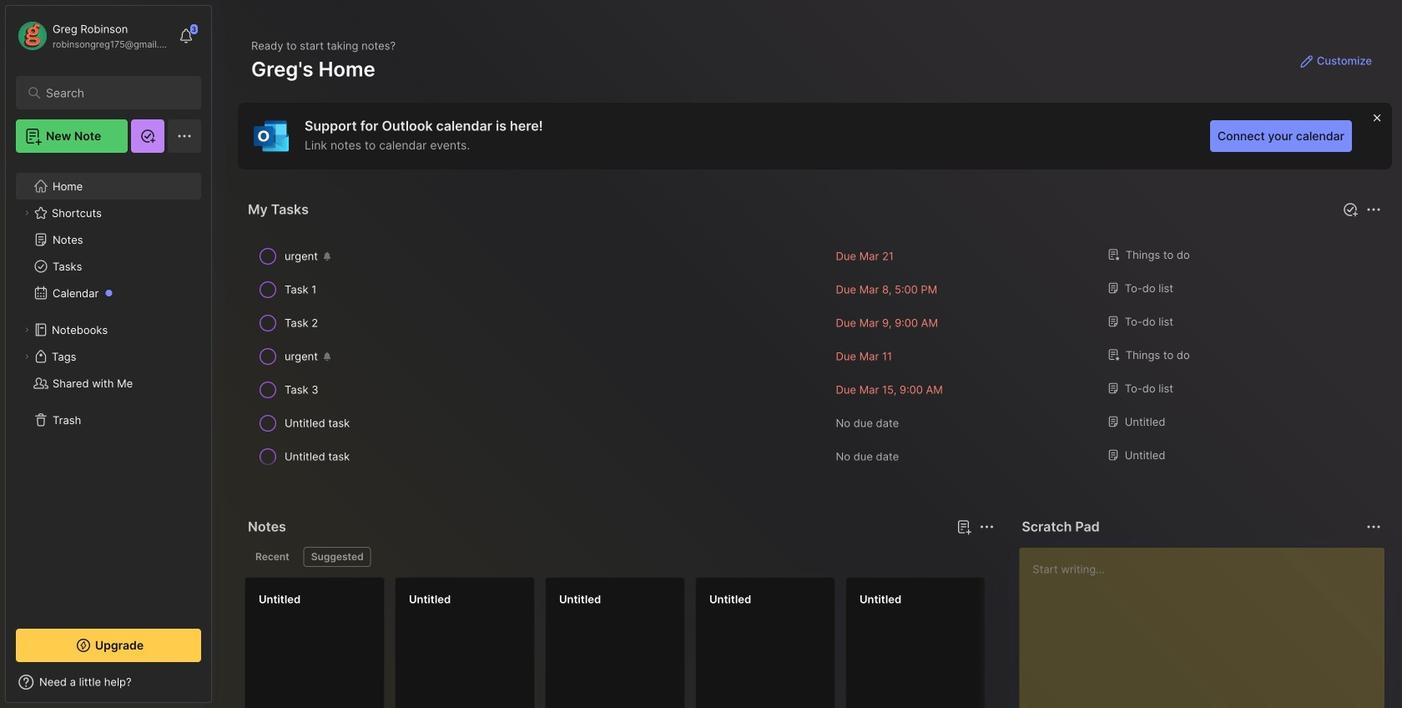 Task type: describe. For each thing, give the bounding box(es) containing it.
none search field inside main element
[[46, 83, 179, 103]]

expand notebooks image
[[22, 325, 32, 335]]

new task image
[[1343, 201, 1359, 218]]

more actions image
[[977, 517, 997, 537]]

click to collapse image
[[211, 677, 223, 697]]

tree inside main element
[[6, 163, 211, 614]]

1 more actions image from the top
[[1364, 200, 1384, 220]]

expand tags image
[[22, 352, 32, 362]]

main element
[[0, 0, 217, 708]]

2 row group from the top
[[245, 577, 1403, 708]]

WHAT'S NEW field
[[6, 669, 211, 696]]

Start writing… text field
[[1033, 548, 1384, 708]]



Task type: locate. For each thing, give the bounding box(es) containing it.
row group
[[245, 240, 1386, 473], [245, 577, 1403, 708]]

Search text field
[[46, 85, 179, 101]]

Account field
[[16, 19, 170, 53]]

more actions image
[[1364, 200, 1384, 220], [1364, 517, 1384, 537]]

tree
[[6, 163, 211, 614]]

None search field
[[46, 83, 179, 103]]

0 vertical spatial more actions image
[[1364, 200, 1384, 220]]

2 more actions image from the top
[[1364, 517, 1384, 537]]

1 horizontal spatial tab
[[304, 547, 371, 567]]

0 horizontal spatial tab
[[248, 547, 297, 567]]

1 vertical spatial row group
[[245, 577, 1403, 708]]

1 tab from the left
[[248, 547, 297, 567]]

1 vertical spatial more actions image
[[1364, 517, 1384, 537]]

1 row group from the top
[[245, 240, 1386, 473]]

tab
[[248, 547, 297, 567], [304, 547, 371, 567]]

0 vertical spatial row group
[[245, 240, 1386, 473]]

2 tab from the left
[[304, 547, 371, 567]]

tab list
[[248, 547, 992, 567]]

More actions field
[[1363, 198, 1386, 221], [975, 515, 999, 539], [1363, 515, 1386, 539]]



Task type: vqa. For each thing, say whether or not it's contained in the screenshot.
"notebook,"
no



